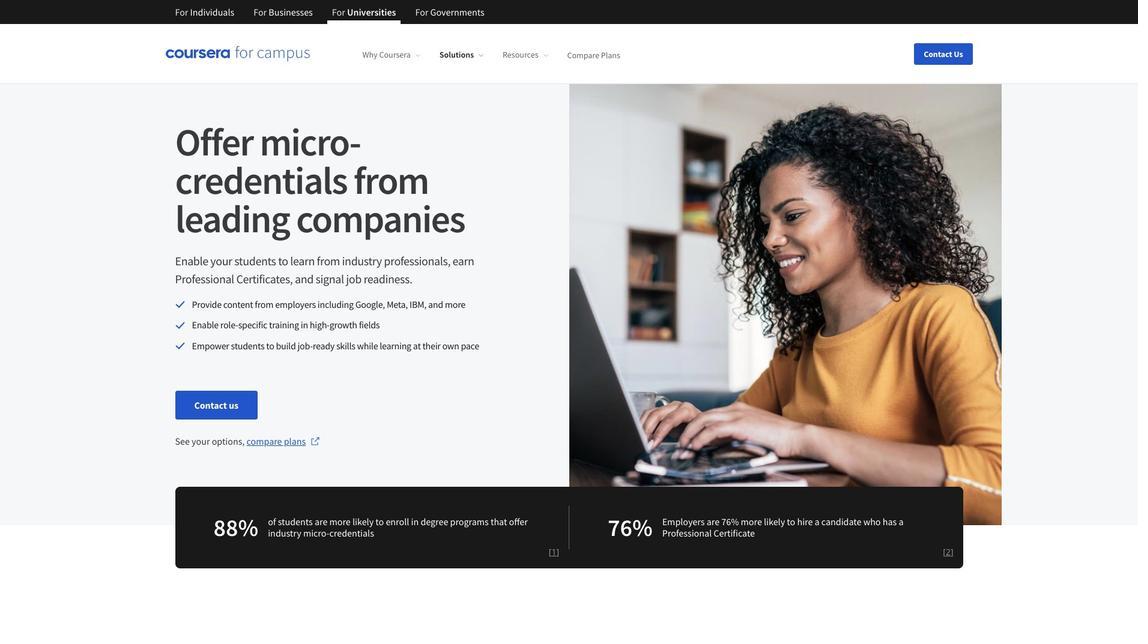 Task type: describe. For each thing, give the bounding box(es) containing it.
resources
[[503, 49, 539, 60]]

[ 1 ]
[[549, 547, 559, 558]]

[ 2 ]
[[943, 547, 954, 558]]

us
[[954, 48, 963, 59]]

and inside enable your students to learn from industry professionals, earn professional certificates, and signal job readiness.
[[295, 272, 314, 287]]

for governments
[[415, 6, 485, 18]]

enable your students to learn from industry professionals, earn professional certificates, and signal job readiness.
[[175, 254, 474, 287]]

compare plans
[[567, 49, 621, 60]]

employers
[[662, 516, 705, 528]]

google,
[[355, 299, 385, 311]]

ready
[[313, 340, 335, 352]]

1 a from the left
[[815, 516, 820, 528]]

degree
[[421, 516, 448, 528]]

growth
[[330, 319, 357, 331]]

certificates,
[[236, 272, 293, 287]]

in inside of students are more likely to enroll in degree programs that offer industry micro-credentials
[[411, 516, 419, 528]]

banner navigation
[[166, 0, 494, 24]]

including
[[318, 299, 354, 311]]

compare
[[567, 49, 600, 60]]

] for 76%
[[951, 547, 954, 558]]

likely for 88%
[[353, 516, 374, 528]]

training
[[269, 319, 299, 331]]

[ for 88%
[[549, 547, 552, 558]]

their
[[423, 340, 441, 352]]

1 horizontal spatial and
[[428, 299, 443, 311]]

are inside of students are more likely to enroll in degree programs that offer industry micro-credentials
[[315, 516, 328, 528]]

who
[[864, 516, 881, 528]]

why coursera link
[[363, 49, 420, 60]]

solutions link
[[440, 49, 484, 60]]

likely for 76%
[[764, 516, 785, 528]]

while
[[357, 340, 378, 352]]

0 horizontal spatial 76%
[[608, 513, 653, 543]]

compare plans link
[[567, 49, 621, 60]]

content
[[223, 299, 253, 311]]

meta,
[[387, 299, 408, 311]]

job
[[346, 272, 362, 287]]

contact us link
[[175, 391, 258, 420]]

compare plans
[[247, 436, 306, 448]]

for for universities
[[332, 6, 345, 18]]

see your options,
[[175, 436, 247, 448]]

build
[[276, 340, 296, 352]]

empower
[[192, 340, 229, 352]]

enroll
[[386, 516, 409, 528]]

why coursera
[[363, 49, 411, 60]]

industry inside of students are more likely to enroll in degree programs that offer industry micro-credentials
[[268, 528, 301, 540]]

76% inside employers are 76% more likely to hire a candidate who has a professional certificate
[[722, 516, 739, 528]]

leading
[[175, 195, 290, 243]]

micro- inside of students are more likely to enroll in degree programs that offer industry micro-credentials
[[303, 528, 330, 540]]

students for empower
[[231, 340, 265, 352]]

contact for contact us
[[194, 400, 227, 412]]

to inside of students are more likely to enroll in degree programs that offer industry micro-credentials
[[376, 516, 384, 528]]

professionals,
[[384, 254, 451, 269]]

resources link
[[503, 49, 548, 60]]

students for of
[[278, 516, 313, 528]]

to inside employers are 76% more likely to hire a candidate who has a professional certificate
[[787, 516, 796, 528]]

to left build on the bottom of page
[[266, 340, 274, 352]]

for for governments
[[415, 6, 429, 18]]

options,
[[212, 436, 245, 448]]

1
[[552, 547, 557, 558]]

that
[[491, 516, 507, 528]]

learning
[[380, 340, 411, 352]]

plans
[[284, 436, 306, 448]]

for individuals
[[175, 6, 234, 18]]

your for see
[[192, 436, 210, 448]]

businesses
[[269, 6, 313, 18]]

certificate
[[714, 528, 755, 540]]

more for 88%
[[330, 516, 351, 528]]

for businesses
[[254, 6, 313, 18]]

why
[[363, 49, 378, 60]]

micro- inside offer micro- credentials from leading companies
[[260, 118, 361, 166]]

see
[[175, 436, 190, 448]]

[ for 76%
[[943, 547, 946, 558]]

signal
[[316, 272, 344, 287]]

earn
[[453, 254, 474, 269]]

programs
[[450, 516, 489, 528]]

fields
[[359, 319, 380, 331]]

are inside employers are 76% more likely to hire a candidate who has a professional certificate
[[707, 516, 720, 528]]

] for 88%
[[557, 547, 559, 558]]



Task type: locate. For each thing, give the bounding box(es) containing it.
universities
[[347, 6, 396, 18]]

of students are more likely to enroll in degree programs that offer industry micro-credentials
[[268, 516, 528, 540]]

in right enroll
[[411, 516, 419, 528]]

individuals
[[190, 6, 234, 18]]

professional
[[175, 272, 234, 287], [662, 528, 712, 540]]

2 horizontal spatial from
[[354, 156, 429, 204]]

compare plans link
[[247, 434, 320, 449]]

industry inside enable your students to learn from industry professionals, earn professional certificates, and signal job readiness.
[[342, 254, 382, 269]]

from
[[354, 156, 429, 204], [317, 254, 340, 269], [255, 299, 274, 311]]

students
[[234, 254, 276, 269], [231, 340, 265, 352], [278, 516, 313, 528]]

1 horizontal spatial [
[[943, 547, 946, 558]]

0 horizontal spatial likely
[[353, 516, 374, 528]]

1 for from the left
[[175, 6, 188, 18]]

contact us
[[924, 48, 963, 59]]

from inside offer micro- credentials from leading companies
[[354, 156, 429, 204]]

1 vertical spatial in
[[411, 516, 419, 528]]

are right of
[[315, 516, 328, 528]]

2 for from the left
[[254, 6, 267, 18]]

0 horizontal spatial ]
[[557, 547, 559, 558]]

job-
[[298, 340, 313, 352]]

has
[[883, 516, 897, 528]]

2
[[946, 547, 951, 558]]

contact us
[[194, 400, 238, 412]]

to left enroll
[[376, 516, 384, 528]]

are
[[315, 516, 328, 528], [707, 516, 720, 528]]

3 for from the left
[[332, 6, 345, 18]]

1 horizontal spatial contact
[[924, 48, 953, 59]]

for
[[175, 6, 188, 18], [254, 6, 267, 18], [332, 6, 345, 18], [415, 6, 429, 18]]

your inside enable your students to learn from industry professionals, earn professional certificates, and signal job readiness.
[[210, 254, 232, 269]]

industry up the job
[[342, 254, 382, 269]]

2 ] from the left
[[951, 547, 954, 558]]

1 horizontal spatial ]
[[951, 547, 954, 558]]

1 likely from the left
[[353, 516, 374, 528]]

0 horizontal spatial your
[[192, 436, 210, 448]]

in
[[301, 319, 308, 331], [411, 516, 419, 528]]

skills
[[336, 340, 355, 352]]

1 vertical spatial and
[[428, 299, 443, 311]]

0 horizontal spatial in
[[301, 319, 308, 331]]

1 vertical spatial credentials
[[330, 528, 374, 540]]

1 ] from the left
[[557, 547, 559, 558]]

likely inside of students are more likely to enroll in degree programs that offer industry micro-credentials
[[353, 516, 374, 528]]

enable
[[175, 254, 208, 269], [192, 319, 219, 331]]

88%
[[214, 513, 258, 543]]

industry right 88%
[[268, 528, 301, 540]]

0 horizontal spatial from
[[255, 299, 274, 311]]

0 vertical spatial students
[[234, 254, 276, 269]]

contact left the us on the bottom left of page
[[194, 400, 227, 412]]

more
[[445, 299, 466, 311], [330, 516, 351, 528], [741, 516, 762, 528]]

contact
[[924, 48, 953, 59], [194, 400, 227, 412]]

companies
[[296, 195, 465, 243]]

1 vertical spatial professional
[[662, 528, 712, 540]]

0 horizontal spatial are
[[315, 516, 328, 528]]

contact inside 'link'
[[194, 400, 227, 412]]

0 vertical spatial your
[[210, 254, 232, 269]]

are right employers
[[707, 516, 720, 528]]

for universities
[[332, 6, 396, 18]]

solutions
[[440, 49, 474, 60]]

micro-
[[260, 118, 361, 166], [303, 528, 330, 540]]

1 horizontal spatial more
[[445, 299, 466, 311]]

contact left us
[[924, 48, 953, 59]]

learn
[[290, 254, 315, 269]]

76% left employers
[[608, 513, 653, 543]]

more for 76%
[[741, 516, 762, 528]]

your down leading in the top left of the page
[[210, 254, 232, 269]]

more left enroll
[[330, 516, 351, 528]]

likely inside employers are 76% more likely to hire a candidate who has a professional certificate
[[764, 516, 785, 528]]

compare
[[247, 436, 282, 448]]

hire
[[797, 516, 813, 528]]

1 horizontal spatial likely
[[764, 516, 785, 528]]

likely left hire at the bottom right of page
[[764, 516, 785, 528]]

0 vertical spatial micro-
[[260, 118, 361, 166]]

to left hire at the bottom right of page
[[787, 516, 796, 528]]

credentials inside of students are more likely to enroll in degree programs that offer industry micro-credentials
[[330, 528, 374, 540]]

enable for enable role-specific training in high-growth fields
[[192, 319, 219, 331]]

likely left enroll
[[353, 516, 374, 528]]

contact for contact us
[[924, 48, 953, 59]]

0 horizontal spatial industry
[[268, 528, 301, 540]]

governments
[[430, 6, 485, 18]]

students inside of students are more likely to enroll in degree programs that offer industry micro-credentials
[[278, 516, 313, 528]]

for left individuals
[[175, 6, 188, 18]]

2 [ from the left
[[943, 547, 946, 558]]

pace
[[461, 340, 479, 352]]

0 vertical spatial in
[[301, 319, 308, 331]]

empower students to build job-ready skills while learning at their own pace
[[192, 340, 479, 352]]

your right see at the left bottom
[[192, 436, 210, 448]]

and right ibm,
[[428, 299, 443, 311]]

in left high-
[[301, 319, 308, 331]]

offer
[[509, 516, 528, 528]]

a right has
[[899, 516, 904, 528]]

0 vertical spatial contact
[[924, 48, 953, 59]]

]
[[557, 547, 559, 558], [951, 547, 954, 558]]

provide content from employers including google, meta, ibm, and more
[[192, 299, 466, 311]]

coursera
[[379, 49, 411, 60]]

plans
[[601, 49, 621, 60]]

students right of
[[278, 516, 313, 528]]

enable up provide
[[175, 254, 208, 269]]

2 a from the left
[[899, 516, 904, 528]]

1 vertical spatial enable
[[192, 319, 219, 331]]

1 horizontal spatial professional
[[662, 528, 712, 540]]

[
[[549, 547, 552, 558], [943, 547, 946, 558]]

1 horizontal spatial are
[[707, 516, 720, 528]]

a right hire at the bottom right of page
[[815, 516, 820, 528]]

0 vertical spatial industry
[[342, 254, 382, 269]]

1 [ from the left
[[549, 547, 552, 558]]

professional up provide
[[175, 272, 234, 287]]

1 vertical spatial contact
[[194, 400, 227, 412]]

2 likely from the left
[[764, 516, 785, 528]]

students up certificates,
[[234, 254, 276, 269]]

offer micro- credentials from leading companies
[[175, 118, 465, 243]]

professional inside enable your students to learn from industry professionals, earn professional certificates, and signal job readiness.
[[175, 272, 234, 287]]

2 horizontal spatial more
[[741, 516, 762, 528]]

to
[[278, 254, 288, 269], [266, 340, 274, 352], [376, 516, 384, 528], [787, 516, 796, 528]]

for for individuals
[[175, 6, 188, 18]]

2 are from the left
[[707, 516, 720, 528]]

more right ibm,
[[445, 299, 466, 311]]

1 vertical spatial micro-
[[303, 528, 330, 540]]

1 vertical spatial students
[[231, 340, 265, 352]]

1 horizontal spatial in
[[411, 516, 419, 528]]

offer
[[175, 118, 253, 166]]

0 vertical spatial from
[[354, 156, 429, 204]]

1 vertical spatial your
[[192, 436, 210, 448]]

contact us button
[[914, 43, 973, 65]]

likely
[[353, 516, 374, 528], [764, 516, 785, 528]]

for for businesses
[[254, 6, 267, 18]]

at
[[413, 340, 421, 352]]

industry
[[342, 254, 382, 269], [268, 528, 301, 540]]

for left businesses
[[254, 6, 267, 18]]

1 horizontal spatial your
[[210, 254, 232, 269]]

readiness.
[[364, 272, 412, 287]]

0 vertical spatial professional
[[175, 272, 234, 287]]

us
[[229, 400, 238, 412]]

candidate
[[822, 516, 862, 528]]

1 vertical spatial from
[[317, 254, 340, 269]]

students inside enable your students to learn from industry professionals, earn professional certificates, and signal job readiness.
[[234, 254, 276, 269]]

1 horizontal spatial a
[[899, 516, 904, 528]]

76% right employers
[[722, 516, 739, 528]]

credentials
[[175, 156, 347, 204], [330, 528, 374, 540]]

0 vertical spatial enable
[[175, 254, 208, 269]]

enable for enable your students to learn from industry professionals, earn professional certificates, and signal job readiness.
[[175, 254, 208, 269]]

0 vertical spatial credentials
[[175, 156, 347, 204]]

more inside of students are more likely to enroll in degree programs that offer industry micro-credentials
[[330, 516, 351, 528]]

0 horizontal spatial and
[[295, 272, 314, 287]]

1 horizontal spatial 76%
[[722, 516, 739, 528]]

coursera for campus image
[[166, 45, 310, 62]]

from inside enable your students to learn from industry professionals, earn professional certificates, and signal job readiness.
[[317, 254, 340, 269]]

76%
[[608, 513, 653, 543], [722, 516, 739, 528]]

more left hire at the bottom right of page
[[741, 516, 762, 528]]

2 vertical spatial students
[[278, 516, 313, 528]]

to left learn
[[278, 254, 288, 269]]

contact inside 'button'
[[924, 48, 953, 59]]

1 horizontal spatial industry
[[342, 254, 382, 269]]

professional inside employers are 76% more likely to hire a candidate who has a professional certificate
[[662, 528, 712, 540]]

enable inside enable your students to learn from industry professionals, earn professional certificates, and signal job readiness.
[[175, 254, 208, 269]]

own
[[442, 340, 459, 352]]

employers
[[275, 299, 316, 311]]

enable down provide
[[192, 319, 219, 331]]

for left governments
[[415, 6, 429, 18]]

0 horizontal spatial contact
[[194, 400, 227, 412]]

enable role-specific training in high-growth fields
[[192, 319, 380, 331]]

0 vertical spatial and
[[295, 272, 314, 287]]

for left universities
[[332, 6, 345, 18]]

of
[[268, 516, 276, 528]]

role-
[[220, 319, 238, 331]]

and
[[295, 272, 314, 287], [428, 299, 443, 311]]

a
[[815, 516, 820, 528], [899, 516, 904, 528]]

and down learn
[[295, 272, 314, 287]]

1 horizontal spatial from
[[317, 254, 340, 269]]

your for enable
[[210, 254, 232, 269]]

1 vertical spatial industry
[[268, 528, 301, 540]]

0 horizontal spatial [
[[549, 547, 552, 558]]

2 vertical spatial from
[[255, 299, 274, 311]]

more inside employers are 76% more likely to hire a candidate who has a professional certificate
[[741, 516, 762, 528]]

4 for from the left
[[415, 6, 429, 18]]

specific
[[238, 319, 267, 331]]

professional left certificate
[[662, 528, 712, 540]]

high-
[[310, 319, 330, 331]]

0 horizontal spatial more
[[330, 516, 351, 528]]

credentials inside offer micro- credentials from leading companies
[[175, 156, 347, 204]]

students down specific
[[231, 340, 265, 352]]

to inside enable your students to learn from industry professionals, earn professional certificates, and signal job readiness.
[[278, 254, 288, 269]]

1 are from the left
[[315, 516, 328, 528]]

provide
[[192, 299, 222, 311]]

employers are 76% more likely to hire a candidate who has a professional certificate
[[662, 516, 904, 540]]

0 horizontal spatial professional
[[175, 272, 234, 287]]

0 horizontal spatial a
[[815, 516, 820, 528]]

ibm,
[[410, 299, 427, 311]]



Task type: vqa. For each thing, say whether or not it's contained in the screenshot.
the middle with
no



